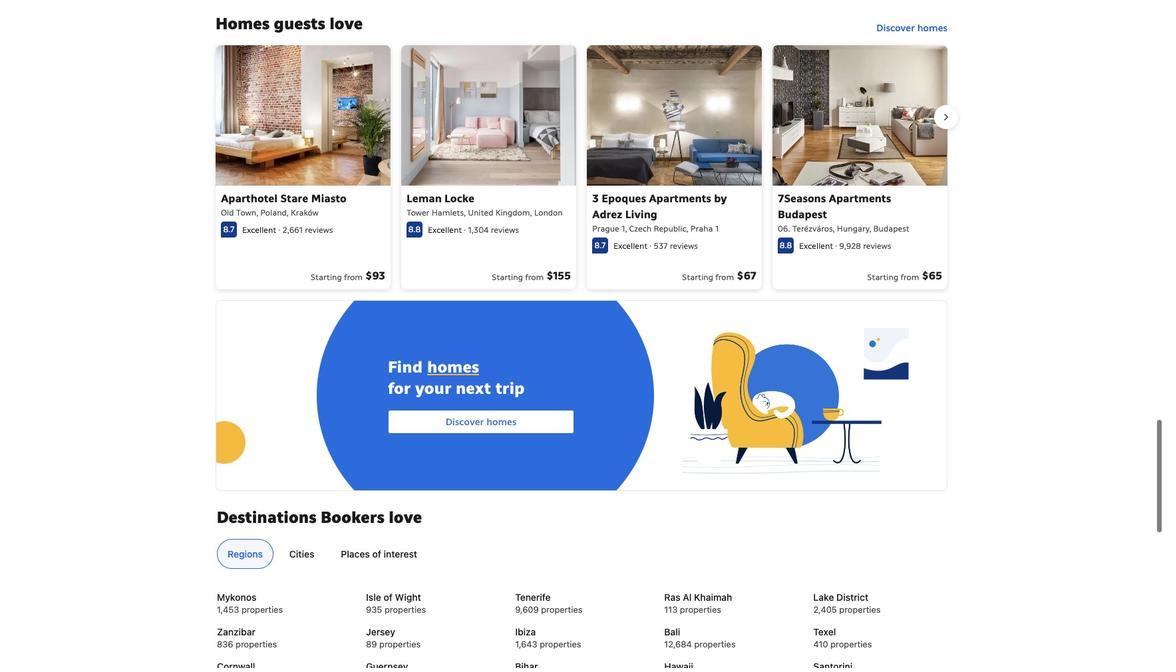 Task type: locate. For each thing, give the bounding box(es) containing it.
starting inside starting from $67
[[682, 272, 713, 282]]

reviews for poland,
[[305, 225, 333, 235]]

0 vertical spatial 8.7
[[223, 224, 235, 234]]

excellent element for united
[[428, 225, 462, 235]]

excellent · 9,928 reviews
[[799, 241, 891, 251]]

excellent for adrez
[[614, 241, 648, 251]]

1 from from the left
[[344, 272, 363, 282]]

· left the 537
[[650, 241, 652, 251]]

8.8 down tower
[[409, 224, 421, 234]]

tower
[[407, 207, 430, 217]]

from inside the starting from $155
[[525, 272, 544, 282]]

from left $155
[[525, 272, 544, 282]]

khaimah
[[694, 592, 732, 603]]

from inside starting from $67
[[716, 272, 734, 282]]

starting inside the starting from $155
[[492, 272, 523, 282]]

hamlets,
[[432, 207, 466, 217]]

properties down district
[[839, 605, 881, 615]]

homes guests love
[[216, 13, 363, 34]]

8.8
[[409, 224, 421, 234], [780, 240, 792, 250]]

discover homes link
[[871, 16, 953, 40]]

7seasons apartments budapest 06. terézváros, hungary, budapest
[[778, 191, 910, 233]]

properties down jersey
[[379, 639, 421, 650]]

excellent down the terézváros,
[[799, 241, 833, 251]]

properties inside texel 410 properties
[[831, 639, 872, 650]]

homes inside find homes for your next trip
[[427, 357, 479, 378]]

leman locke tower hamlets, united kingdom, london
[[407, 191, 563, 217]]

2 horizontal spatial homes
[[918, 22, 948, 34]]

properties down zanzibar
[[236, 639, 277, 650]]

properties
[[242, 605, 283, 615], [385, 605, 426, 615], [541, 605, 583, 615], [680, 605, 722, 615], [839, 605, 881, 615], [236, 639, 277, 650], [379, 639, 421, 650], [540, 639, 581, 650], [694, 639, 736, 650], [831, 639, 872, 650]]

· left 9,928
[[836, 241, 837, 251]]

properties right 1,643 at bottom left
[[540, 639, 581, 650]]

8.8 element
[[407, 221, 423, 237], [778, 237, 794, 253]]

0 vertical spatial love
[[330, 13, 363, 34]]

reviews down kingdom,
[[491, 225, 519, 235]]

from inside starting from $65
[[901, 272, 919, 282]]

excellent element down town,
[[242, 225, 276, 235]]

properties down texel
[[831, 639, 872, 650]]

tenerife
[[515, 592, 551, 603]]

·
[[279, 225, 280, 235], [464, 225, 466, 235], [650, 241, 652, 251], [836, 241, 837, 251]]

properties up ibiza link
[[541, 605, 583, 615]]

2,661
[[282, 225, 303, 235]]

1 vertical spatial homes
[[427, 357, 479, 378]]

935
[[366, 605, 382, 615]]

2 from from the left
[[525, 272, 544, 282]]

· left 1,304
[[464, 225, 466, 235]]

properties down wight
[[385, 605, 426, 615]]

8.7 for adrez
[[595, 240, 606, 250]]

properties inside isle of wight 935 properties
[[385, 605, 426, 615]]

2 apartments from the left
[[829, 191, 891, 205]]

properties inside jersey 89 properties
[[379, 639, 421, 650]]

from for $93
[[344, 272, 363, 282]]

starting down excellent · 9,928 reviews
[[867, 272, 899, 282]]

find
[[388, 357, 423, 378]]

1 vertical spatial love
[[389, 507, 422, 528]]

1 horizontal spatial 8.7
[[595, 240, 606, 250]]

zanzibar 836 properties
[[217, 627, 277, 650]]

from inside "starting from $93"
[[344, 272, 363, 282]]

apartments up 'hungary,'
[[829, 191, 891, 205]]

0 horizontal spatial 8.7 element
[[221, 221, 237, 237]]

0 horizontal spatial discover homes
[[446, 416, 517, 428]]

mykonos
[[217, 592, 256, 603]]

properties for jersey
[[379, 639, 421, 650]]

1 vertical spatial 8.7
[[595, 240, 606, 250]]

$155
[[547, 269, 571, 283]]

from left '$67'
[[716, 272, 734, 282]]

2,405
[[814, 605, 837, 615]]

1 horizontal spatial apartments
[[829, 191, 891, 205]]

starting for $65
[[867, 272, 899, 282]]

apartments up republic,
[[649, 191, 711, 205]]

places of interest
[[341, 549, 417, 560]]

properties inside bali 12,684 properties
[[694, 639, 736, 650]]

wight
[[395, 592, 421, 603]]

excellent · 2,661 reviews
[[242, 225, 333, 235]]

love for homes guests love
[[330, 13, 363, 34]]

8.7 down 'prague'
[[595, 240, 606, 250]]

0 vertical spatial discover homes
[[877, 22, 948, 34]]

poland,
[[260, 207, 289, 217]]

kingdom,
[[496, 207, 532, 217]]

8.7 down old
[[223, 224, 235, 234]]

0 horizontal spatial love
[[330, 13, 363, 34]]

properties for tenerife
[[541, 605, 583, 615]]

region
[[205, 40, 958, 295]]

excellent · 537 reviews
[[614, 241, 698, 251]]

excellent element down hamlets,
[[428, 225, 462, 235]]

starting for $93
[[311, 272, 342, 282]]

properties right 12,684
[[694, 639, 736, 650]]

8.8 down 06.
[[780, 240, 792, 250]]

0 horizontal spatial of
[[372, 549, 381, 560]]

trip
[[495, 378, 525, 399]]

properties down khaimah at the bottom right
[[680, 605, 722, 615]]

excellent element down the terézváros,
[[799, 241, 833, 251]]

reviews down republic,
[[670, 241, 698, 251]]

excellent · 1,304 reviews
[[428, 225, 519, 235]]

starting inside starting from $65
[[867, 272, 899, 282]]

tenerife 9,609 properties
[[515, 592, 583, 615]]

discover homes
[[877, 22, 948, 34], [446, 416, 517, 428]]

excellent element for terézváros,
[[799, 241, 833, 251]]

starting
[[311, 272, 342, 282], [492, 272, 523, 282], [682, 272, 713, 282], [867, 272, 899, 282]]

isle of wight link
[[366, 591, 499, 605]]

properties inside mykonos 1,453 properties
[[242, 605, 283, 615]]

8.8 element down tower
[[407, 221, 423, 237]]

jersey 89 properties
[[366, 627, 421, 650]]

regions
[[228, 549, 263, 560]]

excellent element down the 1,
[[614, 241, 648, 251]]

starting down praha
[[682, 272, 713, 282]]

excellent for united
[[428, 225, 462, 235]]

from left $65
[[901, 272, 919, 282]]

0 vertical spatial budapest
[[778, 207, 827, 221]]

apartments inside 3 epoques apartments by adrez living prague 1, czech republic, praha 1
[[649, 191, 711, 205]]

texel
[[814, 627, 836, 638]]

0 horizontal spatial homes
[[427, 357, 479, 378]]

terézváros,
[[792, 223, 835, 233]]

0 vertical spatial of
[[372, 549, 381, 560]]

love up the interest
[[389, 507, 422, 528]]

lake district link
[[814, 591, 946, 605]]

1 vertical spatial 8.8
[[780, 240, 792, 250]]

region containing aparthotel stare miasto
[[205, 40, 958, 295]]

starting left $93
[[311, 272, 342, 282]]

main content
[[203, 0, 958, 546]]

properties inside the ras al khaimah 113 properties
[[680, 605, 722, 615]]

tab list
[[212, 539, 946, 570]]

1 horizontal spatial love
[[389, 507, 422, 528]]

0 horizontal spatial apartments
[[649, 191, 711, 205]]

starting inside "starting from $93"
[[311, 272, 342, 282]]

· left 2,661
[[279, 225, 280, 235]]

8.7 element down old
[[221, 221, 237, 237]]

apartments
[[649, 191, 711, 205], [829, 191, 891, 205]]

3 starting from the left
[[682, 272, 713, 282]]

8.7 element
[[221, 221, 237, 237], [592, 237, 608, 253]]

0 vertical spatial discover
[[877, 22, 915, 34]]

next
[[456, 378, 491, 399]]

zanzibar link
[[217, 626, 350, 639]]

reviews right 9,928
[[863, 241, 891, 251]]

836
[[217, 639, 233, 650]]

properties inside zanzibar 836 properties
[[236, 639, 277, 650]]

1 vertical spatial discover homes
[[446, 416, 517, 428]]

excellent element
[[242, 225, 276, 235], [428, 225, 462, 235], [614, 241, 648, 251], [799, 241, 833, 251]]

from for $155
[[525, 272, 544, 282]]

excellent down town,
[[242, 225, 276, 235]]

reviews down kraków
[[305, 225, 333, 235]]

537
[[654, 241, 668, 251]]

excellent for terézváros,
[[799, 241, 833, 251]]

06.
[[778, 223, 790, 233]]

leman
[[407, 191, 442, 205]]

4 from from the left
[[901, 272, 919, 282]]

love
[[330, 13, 363, 34], [389, 507, 422, 528]]

0 horizontal spatial discover
[[446, 416, 484, 428]]

· for hungary,
[[836, 241, 837, 251]]

properties for ibiza
[[540, 639, 581, 650]]

properties inside tenerife 9,609 properties
[[541, 605, 583, 615]]

budapest down 7seasons
[[778, 207, 827, 221]]

main content containing homes guests love
[[203, 0, 958, 546]]

excellent down the 1,
[[614, 241, 648, 251]]

0 horizontal spatial 8.8
[[409, 224, 421, 234]]

4 starting from the left
[[867, 272, 899, 282]]

texel link
[[814, 626, 946, 639]]

1 horizontal spatial discover
[[877, 22, 915, 34]]

1 horizontal spatial of
[[384, 592, 393, 603]]

1 horizontal spatial 8.7 element
[[592, 237, 608, 253]]

starting from $65
[[867, 269, 942, 283]]

of inside button
[[372, 549, 381, 560]]

reviews for living
[[670, 241, 698, 251]]

budapest right 'hungary,'
[[874, 223, 910, 233]]

12,684
[[664, 639, 692, 650]]

3 from from the left
[[716, 272, 734, 282]]

7seasons
[[778, 191, 826, 205]]

1 vertical spatial budapest
[[874, 223, 910, 233]]

starting left $155
[[492, 272, 523, 282]]

properties for mykonos
[[242, 605, 283, 615]]

zanzibar
[[217, 627, 256, 638]]

of right isle
[[384, 592, 393, 603]]

0 vertical spatial 8.8
[[409, 224, 421, 234]]

1 apartments from the left
[[649, 191, 711, 205]]

homes
[[918, 22, 948, 34], [427, 357, 479, 378], [487, 416, 517, 428]]

0 horizontal spatial 8.7
[[223, 224, 235, 234]]

excellent
[[242, 225, 276, 235], [428, 225, 462, 235], [614, 241, 648, 251], [799, 241, 833, 251]]

from for $65
[[901, 272, 919, 282]]

1 vertical spatial of
[[384, 592, 393, 603]]

1 vertical spatial discover
[[446, 416, 484, 428]]

of inside isle of wight 935 properties
[[384, 592, 393, 603]]

1 horizontal spatial budapest
[[874, 223, 910, 233]]

8.8 element down 06.
[[778, 237, 794, 253]]

1 horizontal spatial homes
[[487, 416, 517, 428]]

love for destinations bookers love
[[389, 507, 422, 528]]

discover
[[877, 22, 915, 34], [446, 416, 484, 428]]

ibiza
[[515, 627, 536, 638]]

8.8 element for budapest
[[778, 237, 794, 253]]

from left $93
[[344, 272, 363, 282]]

starting from $155
[[492, 269, 571, 283]]

cities button
[[279, 539, 325, 569]]

of
[[372, 549, 381, 560], [384, 592, 393, 603]]

8.7 element for town,
[[221, 221, 237, 237]]

excellent down hamlets,
[[428, 225, 462, 235]]

1 horizontal spatial 8.8 element
[[778, 237, 794, 253]]

properties down mykonos
[[242, 605, 283, 615]]

bookers
[[321, 507, 384, 528]]

0 vertical spatial homes
[[918, 22, 948, 34]]

guests
[[274, 13, 325, 34]]

1 starting from the left
[[311, 272, 342, 282]]

love right guests at the top left of page
[[330, 13, 363, 34]]

from
[[344, 272, 363, 282], [525, 272, 544, 282], [716, 272, 734, 282], [901, 272, 919, 282]]

8.7 element down 'prague'
[[592, 237, 608, 253]]

reviews
[[305, 225, 333, 235], [491, 225, 519, 235], [670, 241, 698, 251], [863, 241, 891, 251]]

places
[[341, 549, 370, 560]]

410
[[814, 639, 828, 650]]

2 starting from the left
[[492, 272, 523, 282]]

1 horizontal spatial 8.8
[[780, 240, 792, 250]]

0 horizontal spatial 8.8 element
[[407, 221, 423, 237]]

ras al khaimah link
[[664, 591, 797, 605]]

of right the "places"
[[372, 549, 381, 560]]

of for isle
[[384, 592, 393, 603]]

bali link
[[664, 626, 797, 639]]

properties inside ibiza 1,643 properties
[[540, 639, 581, 650]]



Task type: vqa. For each thing, say whether or not it's contained in the screenshot.


Task type: describe. For each thing, give the bounding box(es) containing it.
of for places
[[372, 549, 381, 560]]

· for kingdom,
[[464, 225, 466, 235]]

tab list containing regions
[[212, 539, 946, 570]]

apartments inside 7seasons apartments budapest 06. terézváros, hungary, budapest
[[829, 191, 891, 205]]

1
[[715, 223, 719, 233]]

old
[[221, 207, 234, 217]]

jersey
[[366, 627, 395, 638]]

town,
[[236, 207, 258, 217]]

89
[[366, 639, 377, 650]]

lake district 2,405 properties
[[814, 592, 881, 615]]

properties for zanzibar
[[236, 639, 277, 650]]

1 horizontal spatial discover homes
[[877, 22, 948, 34]]

starting from $93
[[311, 269, 385, 283]]

mykonos link
[[217, 591, 350, 605]]

excellent for town,
[[242, 225, 276, 235]]

8.8 for tower
[[409, 224, 421, 234]]

tenerife link
[[515, 591, 648, 605]]

$65
[[922, 269, 942, 283]]

2 vertical spatial homes
[[487, 416, 517, 428]]

3
[[592, 191, 599, 205]]

8.7 element for adrez
[[592, 237, 608, 253]]

destinations
[[217, 507, 316, 528]]

properties for bali
[[694, 639, 736, 650]]

kraków
[[291, 207, 319, 217]]

aparthotel
[[221, 191, 278, 205]]

ibiza link
[[515, 626, 648, 639]]

reviews for hungary,
[[863, 241, 891, 251]]

ras
[[664, 592, 681, 603]]

places of interest button
[[330, 539, 428, 569]]

· for living
[[650, 241, 652, 251]]

bali
[[664, 627, 680, 638]]

0 horizontal spatial budapest
[[778, 207, 827, 221]]

1,304
[[468, 225, 489, 235]]

for
[[388, 378, 411, 399]]

· for poland,
[[279, 225, 280, 235]]

district
[[837, 592, 869, 603]]

113
[[664, 605, 678, 615]]

mykonos 1,453 properties
[[217, 592, 283, 615]]

reviews for kingdom,
[[491, 225, 519, 235]]

jersey link
[[366, 626, 499, 639]]

destinations bookers love
[[217, 507, 422, 528]]

epoques
[[602, 191, 646, 205]]

bali 12,684 properties
[[664, 627, 736, 650]]

lake
[[814, 592, 834, 603]]

adrez
[[592, 207, 623, 221]]

prague
[[592, 223, 619, 233]]

excellent element for adrez
[[614, 241, 648, 251]]

interest
[[384, 549, 417, 560]]

living
[[625, 207, 658, 221]]

regions button
[[217, 539, 273, 569]]

stare
[[281, 191, 308, 205]]

properties for texel
[[831, 639, 872, 650]]

hungary,
[[837, 223, 871, 233]]

excellent element for town,
[[242, 225, 276, 235]]

by
[[714, 191, 727, 205]]

$67
[[737, 269, 757, 283]]

united
[[468, 207, 493, 217]]

aparthotel stare miasto old town, poland, kraków
[[221, 191, 347, 217]]

9,609
[[515, 605, 539, 615]]

$93
[[365, 269, 385, 283]]

from for $67
[[716, 272, 734, 282]]

praha
[[691, 223, 713, 233]]

8.8 element for tower
[[407, 221, 423, 237]]

find homes for your next trip
[[388, 357, 525, 399]]

3 epoques apartments by adrez living prague 1, czech republic, praha 1
[[592, 191, 727, 233]]

8.7 for town,
[[223, 224, 235, 234]]

isle of wight 935 properties
[[366, 592, 426, 615]]

london
[[534, 207, 563, 217]]

republic,
[[654, 223, 689, 233]]

9,928
[[839, 241, 861, 251]]

homes
[[216, 13, 270, 34]]

czech
[[629, 223, 652, 233]]

texel 410 properties
[[814, 627, 872, 650]]

starting for $67
[[682, 272, 713, 282]]

isle
[[366, 592, 381, 603]]

ibiza 1,643 properties
[[515, 627, 581, 650]]

starting from $67
[[682, 269, 757, 283]]

8.8 for budapest
[[780, 240, 792, 250]]

miasto
[[311, 191, 347, 205]]

starting for $155
[[492, 272, 523, 282]]

cities
[[289, 549, 314, 560]]

properties inside lake district 2,405 properties
[[839, 605, 881, 615]]

al
[[683, 592, 692, 603]]

your
[[415, 378, 452, 399]]



